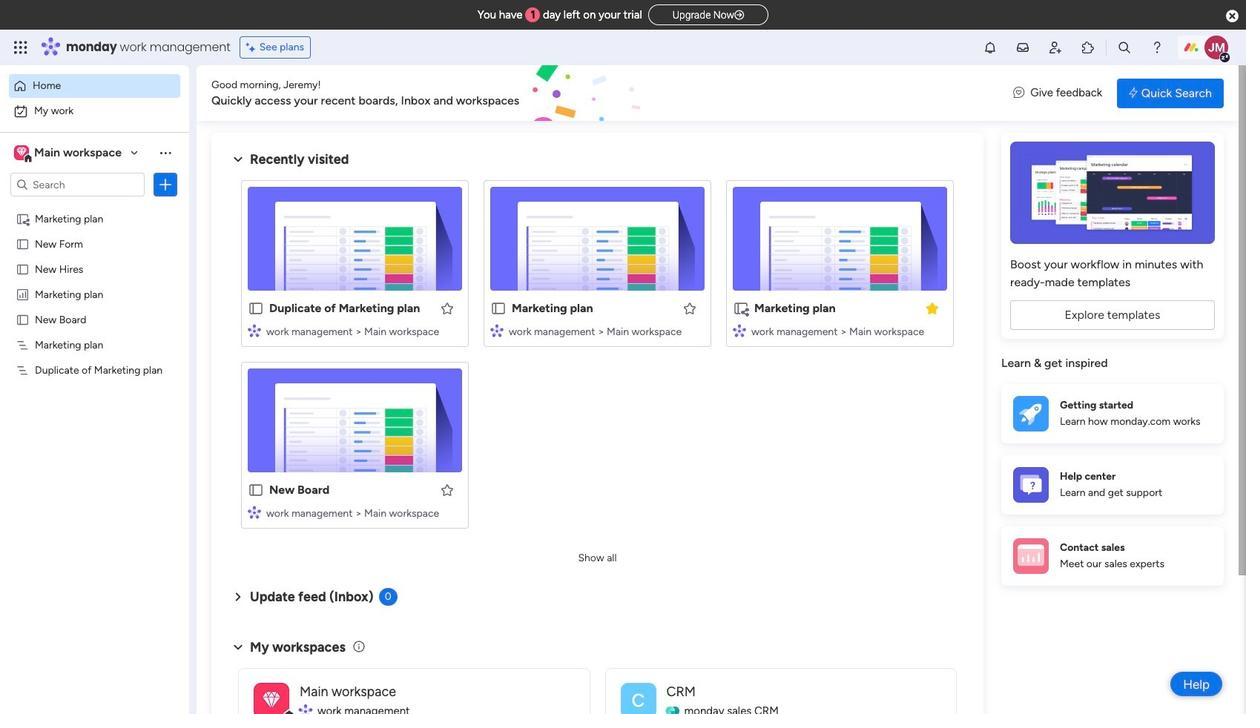 Task type: locate. For each thing, give the bounding box(es) containing it.
2 add to favorites image from the top
[[440, 483, 455, 498]]

1 vertical spatial public board image
[[491, 301, 507, 317]]

0 vertical spatial public board image
[[16, 262, 30, 276]]

list box
[[0, 203, 189, 583]]

workspace image
[[14, 145, 29, 161], [16, 145, 27, 161], [254, 683, 289, 715], [263, 688, 280, 714]]

getting started element
[[1002, 384, 1225, 443]]

workspace selection element
[[14, 144, 124, 163]]

add to favorites image
[[440, 301, 455, 316], [440, 483, 455, 498]]

remove from favorites image
[[926, 301, 940, 316]]

1 vertical spatial add to favorites image
[[440, 483, 455, 498]]

option
[[9, 74, 180, 98], [9, 99, 180, 123], [0, 205, 189, 208]]

jeremy miller image
[[1205, 36, 1229, 59]]

monday marketplace image
[[1081, 40, 1096, 55]]

2 vertical spatial option
[[0, 205, 189, 208]]

1 add to favorites image from the top
[[440, 301, 455, 316]]

public board image
[[16, 262, 30, 276], [491, 301, 507, 317]]

0 vertical spatial option
[[9, 74, 180, 98]]

options image
[[158, 177, 173, 192]]

0 vertical spatial add to favorites image
[[440, 301, 455, 316]]

shareable board image
[[16, 212, 30, 226]]

close my workspaces image
[[229, 639, 247, 657]]

shareable board image
[[733, 301, 750, 317]]

quick search results list box
[[229, 168, 966, 547]]

public board image
[[16, 237, 30, 251], [248, 301, 264, 317], [16, 312, 30, 327], [248, 482, 264, 499]]

Search in workspace field
[[31, 176, 124, 193]]

search everything image
[[1118, 40, 1133, 55]]

1 vertical spatial option
[[9, 99, 180, 123]]

help center element
[[1002, 455, 1225, 515]]

see plans image
[[246, 39, 260, 56]]

invite members image
[[1049, 40, 1064, 55]]



Task type: describe. For each thing, give the bounding box(es) containing it.
workspace image
[[621, 683, 656, 715]]

close recently visited image
[[229, 151, 247, 168]]

1 horizontal spatial public board image
[[491, 301, 507, 317]]

select product image
[[13, 40, 28, 55]]

open update feed (inbox) image
[[229, 589, 247, 606]]

0 horizontal spatial public board image
[[16, 262, 30, 276]]

notifications image
[[983, 40, 998, 55]]

v2 bolt switch image
[[1130, 85, 1138, 101]]

update feed image
[[1016, 40, 1031, 55]]

contact sales element
[[1002, 527, 1225, 586]]

v2 user feedback image
[[1014, 85, 1025, 101]]

add to favorites image
[[683, 301, 698, 316]]

help image
[[1150, 40, 1165, 55]]

public dashboard image
[[16, 287, 30, 301]]

0 element
[[379, 589, 398, 606]]

templates image image
[[1015, 142, 1211, 244]]

dapulse rightstroke image
[[735, 10, 745, 21]]

dapulse close image
[[1227, 9, 1239, 24]]

workspace options image
[[158, 145, 173, 160]]



Task type: vqa. For each thing, say whether or not it's contained in the screenshot.
component image at the top left of the page
no



